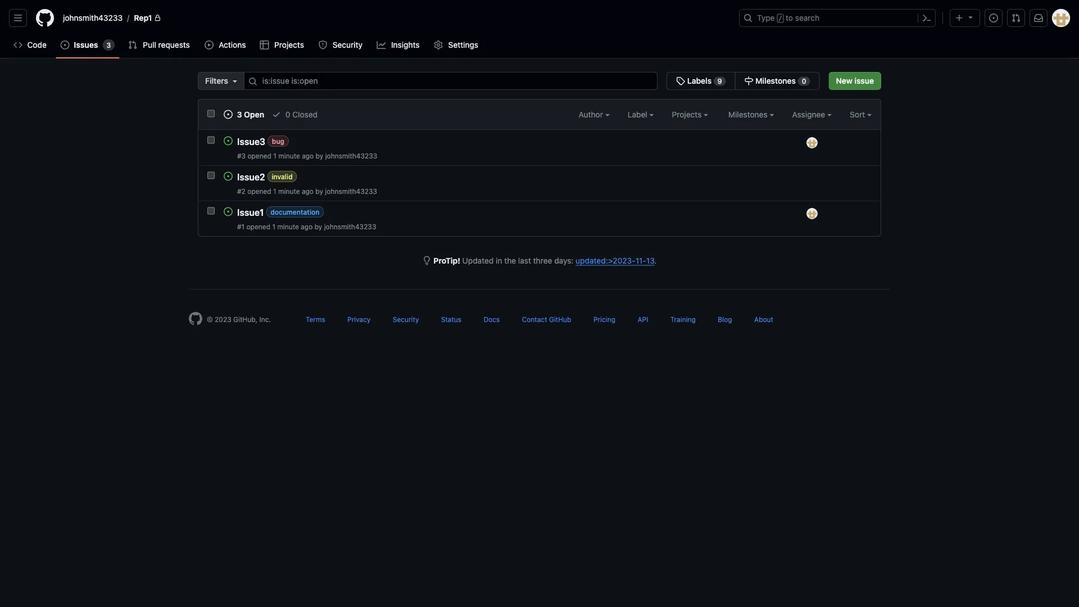 Task type: describe. For each thing, give the bounding box(es) containing it.
label button
[[628, 108, 654, 120]]

three
[[533, 256, 552, 265]]

privacy
[[347, 315, 371, 323]]

filters button
[[198, 72, 244, 90]]

projects button
[[672, 108, 708, 120]]

open issue element for issue3
[[224, 136, 233, 145]]

pull requests link
[[124, 37, 196, 53]]

issue opened image
[[989, 13, 998, 22]]

docs link
[[484, 315, 500, 323]]

johnsmith43233 for issue1
[[324, 223, 376, 230]]

issue1
[[237, 207, 264, 218]]

contact github link
[[522, 315, 571, 323]]

search image
[[248, 77, 257, 86]]

labels 9
[[685, 76, 722, 85]]

1 @johnsmith43233 image from the top
[[807, 137, 818, 148]]

security inside footer
[[393, 315, 419, 323]]

invalid link
[[267, 171, 297, 182]]

0 closed link
[[272, 108, 318, 120]]

issue element
[[667, 72, 820, 90]]

about link
[[754, 315, 773, 323]]

minute for issue1
[[277, 223, 299, 230]]

open issue image for issue3
[[224, 136, 233, 145]]

triangle down image
[[966, 13, 975, 22]]

updated
[[462, 256, 494, 265]]

table image
[[260, 40, 269, 49]]

0 horizontal spatial security link
[[314, 37, 368, 53]]

milestones 0
[[754, 76, 806, 85]]

pricing
[[593, 315, 615, 323]]

author button
[[579, 108, 610, 120]]

issue1 link
[[237, 207, 264, 218]]

github
[[549, 315, 571, 323]]

projects link
[[256, 37, 309, 53]]

closed
[[292, 110, 318, 119]]

graph image
[[377, 40, 386, 49]]

issue2
[[237, 172, 265, 182]]

#1             opened 1 minute ago by johnsmith43233
[[237, 223, 376, 230]]

actions
[[219, 40, 246, 49]]

pull
[[143, 40, 156, 49]]

by for issue2
[[315, 187, 323, 195]]

Issue1 checkbox
[[207, 207, 215, 214]]

johnsmith43233 link for issue2
[[325, 187, 377, 195]]

0 closed
[[283, 110, 318, 119]]

author
[[579, 110, 605, 119]]

Issue3 checkbox
[[207, 136, 215, 144]]

code link
[[9, 37, 51, 53]]

pricing link
[[593, 315, 615, 323]]

protip!
[[434, 256, 460, 265]]

contact
[[522, 315, 547, 323]]

days:
[[554, 256, 574, 265]]

inc.
[[259, 315, 271, 323]]

insights
[[391, 40, 420, 49]]

milestones button
[[728, 108, 774, 120]]

#2
[[237, 187, 246, 195]]

about
[[754, 315, 773, 323]]

rep1
[[134, 13, 152, 22]]

command palette image
[[922, 13, 931, 22]]

Search all issues text field
[[244, 72, 658, 90]]

©
[[207, 315, 213, 323]]

in
[[496, 256, 502, 265]]

training link
[[670, 315, 696, 323]]

2 @johnsmith43233 image from the top
[[807, 208, 818, 219]]

github,
[[233, 315, 257, 323]]

milestones for milestones 0
[[756, 76, 796, 85]]

updated:>2023-
[[576, 256, 636, 265]]

new issue link
[[829, 72, 881, 90]]

the
[[504, 256, 516, 265]]

ago for issue3
[[302, 152, 314, 160]]

last
[[518, 256, 531, 265]]

© 2023 github, inc.
[[207, 315, 271, 323]]

updated:>2023-11-13 link
[[576, 256, 654, 265]]

insights link
[[372, 37, 425, 53]]

issues
[[74, 40, 98, 49]]

issue3
[[237, 136, 265, 147]]

rep1 link
[[129, 9, 166, 27]]

open issue element for issue1
[[224, 207, 233, 216]]

security link inside footer
[[393, 315, 419, 323]]

plus image
[[955, 13, 964, 22]]

#1
[[237, 223, 245, 230]]

lock image
[[154, 15, 161, 21]]

contact github
[[522, 315, 571, 323]]

footer containing © 2023 github, inc.
[[180, 289, 899, 354]]

bug
[[272, 137, 284, 145]]

status link
[[441, 315, 461, 323]]

privacy link
[[347, 315, 371, 323]]

homepage image
[[36, 9, 54, 27]]

3 open
[[235, 110, 264, 119]]

list containing johnsmith43233 /
[[58, 9, 732, 27]]

status
[[441, 315, 461, 323]]

play image
[[205, 40, 214, 49]]

invalid
[[272, 173, 293, 181]]

0 inside "link"
[[285, 110, 290, 119]]

pull requests
[[143, 40, 190, 49]]

open
[[244, 110, 264, 119]]

0 inside milestones 0
[[802, 77, 806, 85]]



Task type: vqa. For each thing, say whether or not it's contained in the screenshot.
Filters popup button
yes



Task type: locate. For each thing, give the bounding box(es) containing it.
git pull request image
[[128, 40, 137, 49]]

0 vertical spatial security
[[333, 40, 363, 49]]

terms
[[306, 315, 325, 323]]

Issue2 checkbox
[[207, 172, 215, 179]]

assignee button
[[792, 108, 832, 120]]

homepage image
[[189, 312, 202, 325]]

issue opened image
[[60, 40, 69, 49], [224, 110, 233, 119]]

#3
[[237, 152, 246, 160]]

1 vertical spatial open issue image
[[224, 207, 233, 216]]

milestones right the milestone image
[[756, 76, 796, 85]]

type / to search
[[757, 13, 820, 22]]

milestones inside popup button
[[728, 110, 770, 119]]

assignee
[[792, 110, 827, 119]]

opened for issue3
[[248, 152, 271, 160]]

1 vertical spatial by
[[315, 187, 323, 195]]

3 for 3
[[106, 41, 111, 49]]

open issue image for issue1
[[224, 207, 233, 216]]

milestones down the milestone image
[[728, 110, 770, 119]]

0 horizontal spatial issue opened image
[[60, 40, 69, 49]]

open issue element right issue1 checkbox
[[224, 207, 233, 216]]

1 vertical spatial milestones
[[728, 110, 770, 119]]

0 vertical spatial @johnsmith43233 image
[[807, 137, 818, 148]]

security link
[[314, 37, 368, 53], [393, 315, 419, 323]]

1 vertical spatial minute
[[278, 187, 300, 195]]

1 horizontal spatial /
[[778, 15, 782, 22]]

1 vertical spatial projects
[[672, 110, 704, 119]]

blog link
[[718, 315, 732, 323]]

1 vertical spatial issue opened image
[[224, 110, 233, 119]]

0 horizontal spatial security
[[333, 40, 363, 49]]

type
[[757, 13, 775, 22]]

open issue element right the issue2 checkbox
[[224, 171, 233, 181]]

milestones inside issue element
[[756, 76, 796, 85]]

0 vertical spatial security link
[[314, 37, 368, 53]]

triangle down image
[[230, 76, 239, 85]]

milestones for milestones
[[728, 110, 770, 119]]

0 vertical spatial issue opened image
[[60, 40, 69, 49]]

Select all issues checkbox
[[207, 110, 215, 117]]

/ for johnsmith43233
[[127, 13, 129, 22]]

1 down invalid link at the left of the page
[[273, 187, 276, 195]]

gear image
[[434, 40, 443, 49]]

2 vertical spatial open issue element
[[224, 207, 233, 216]]

1 vertical spatial security
[[393, 315, 419, 323]]

minute down documentation
[[277, 223, 299, 230]]

1 vertical spatial @johnsmith43233 image
[[807, 208, 818, 219]]

opened down the issue3 link
[[248, 152, 271, 160]]

.
[[654, 256, 657, 265]]

0
[[802, 77, 806, 85], [285, 110, 290, 119]]

projects
[[274, 40, 304, 49], [672, 110, 704, 119]]

by down documentation link at the left top of page
[[315, 223, 322, 230]]

johnsmith43233 link for issue3
[[325, 152, 377, 160]]

new issue
[[836, 76, 874, 85]]

search
[[795, 13, 820, 22]]

opened down issue2 link
[[247, 187, 271, 195]]

api link
[[638, 315, 648, 323]]

1 horizontal spatial 3
[[237, 110, 242, 119]]

1 for issue1
[[272, 223, 275, 230]]

api
[[638, 315, 648, 323]]

/
[[127, 13, 129, 22], [778, 15, 782, 22]]

0 horizontal spatial 3
[[106, 41, 111, 49]]

issue opened image right select all issues checkbox
[[224, 110, 233, 119]]

tag image
[[676, 76, 685, 85]]

by
[[316, 152, 323, 160], [315, 187, 323, 195], [315, 223, 322, 230]]

code
[[27, 40, 47, 49]]

0 vertical spatial open issue image
[[224, 136, 233, 145]]

ago
[[302, 152, 314, 160], [302, 187, 314, 195], [301, 223, 313, 230]]

1 horizontal spatial issue opened image
[[224, 110, 233, 119]]

1 open issue image from the top
[[224, 136, 233, 145]]

none search field containing filters
[[198, 72, 820, 90]]

0 vertical spatial ago
[[302, 152, 314, 160]]

1 horizontal spatial security link
[[393, 315, 419, 323]]

milestones
[[756, 76, 796, 85], [728, 110, 770, 119]]

0 up "assignee" in the top right of the page
[[802, 77, 806, 85]]

2 vertical spatial ago
[[301, 223, 313, 230]]

by for issue1
[[315, 223, 322, 230]]

open issue image right 'issue3' option
[[224, 136, 233, 145]]

shield image
[[318, 40, 327, 49]]

0 vertical spatial opened
[[248, 152, 271, 160]]

issue opened image left issues
[[60, 40, 69, 49]]

1 horizontal spatial 0
[[802, 77, 806, 85]]

label
[[628, 110, 650, 119]]

security
[[333, 40, 363, 49], [393, 315, 419, 323]]

open issue element
[[224, 136, 233, 145], [224, 171, 233, 181], [224, 207, 233, 216]]

minute for issue3
[[278, 152, 300, 160]]

2 vertical spatial minute
[[277, 223, 299, 230]]

None search field
[[198, 72, 820, 90]]

1 vertical spatial 0
[[285, 110, 290, 119]]

johnsmith43233 for issue3
[[325, 152, 377, 160]]

2 vertical spatial 1
[[272, 223, 275, 230]]

Issues search field
[[244, 72, 658, 90]]

1 down documentation link at the left top of page
[[272, 223, 275, 230]]

1 vertical spatial ago
[[302, 187, 314, 195]]

3 left open at the top of page
[[237, 110, 242, 119]]

1 for issue2
[[273, 187, 276, 195]]

0 vertical spatial 3
[[106, 41, 111, 49]]

0 horizontal spatial projects
[[274, 40, 304, 49]]

by up documentation
[[315, 187, 323, 195]]

open issue image
[[224, 172, 233, 181]]

3 open issue element from the top
[[224, 207, 233, 216]]

by up #2             opened 1 minute ago by johnsmith43233
[[316, 152, 323, 160]]

2 vertical spatial opened
[[246, 223, 270, 230]]

projects down "tag" icon
[[672, 110, 704, 119]]

0 vertical spatial milestones
[[756, 76, 796, 85]]

2 open issue element from the top
[[224, 171, 233, 181]]

requests
[[158, 40, 190, 49]]

1 open issue element from the top
[[224, 136, 233, 145]]

1 down "bug"
[[273, 152, 276, 160]]

ago for issue2
[[302, 187, 314, 195]]

issue2 link
[[237, 172, 265, 182]]

3
[[106, 41, 111, 49], [237, 110, 242, 119]]

security right shield 'icon'
[[333, 40, 363, 49]]

open issue image
[[224, 136, 233, 145], [224, 207, 233, 216]]

0 vertical spatial 1
[[273, 152, 276, 160]]

security inside "link"
[[333, 40, 363, 49]]

actions link
[[200, 37, 251, 53]]

security left status at the bottom of the page
[[393, 315, 419, 323]]

1 for issue3
[[273, 152, 276, 160]]

documentation link
[[266, 206, 324, 218]]

to
[[786, 13, 793, 22]]

docs
[[484, 315, 500, 323]]

0 vertical spatial projects
[[274, 40, 304, 49]]

by for issue3
[[316, 152, 323, 160]]

1 vertical spatial opened
[[247, 187, 271, 195]]

filters
[[205, 76, 228, 85]]

3 inside '3 open' link
[[237, 110, 242, 119]]

opened
[[248, 152, 271, 160], [247, 187, 271, 195], [246, 223, 270, 230]]

new
[[836, 76, 853, 85]]

check image
[[272, 110, 281, 119]]

projects inside popup button
[[672, 110, 704, 119]]

#3             opened 1 minute ago by johnsmith43233
[[237, 152, 377, 160]]

projects right table image
[[274, 40, 304, 49]]

@johnsmith43233 image
[[807, 137, 818, 148], [807, 208, 818, 219]]

git pull request image
[[1012, 13, 1021, 22]]

0 horizontal spatial /
[[127, 13, 129, 22]]

protip! updated in the last three days: updated:>2023-11-13 .
[[434, 256, 657, 265]]

/ inside johnsmith43233 /
[[127, 13, 129, 22]]

0 vertical spatial 0
[[802, 77, 806, 85]]

security link left graph image
[[314, 37, 368, 53]]

3 right issues
[[106, 41, 111, 49]]

minute down invalid
[[278, 187, 300, 195]]

list
[[58, 9, 732, 27]]

issue
[[855, 76, 874, 85]]

0 horizontal spatial 0
[[285, 110, 290, 119]]

light bulb image
[[422, 256, 431, 265]]

open issue element right 'issue3' option
[[224, 136, 233, 145]]

1 vertical spatial 3
[[237, 110, 242, 119]]

2023
[[215, 315, 231, 323]]

johnsmith43233 for issue2
[[325, 187, 377, 195]]

0 vertical spatial open issue element
[[224, 136, 233, 145]]

opened for issue1
[[246, 223, 270, 230]]

/ left 'to'
[[778, 15, 782, 22]]

0 vertical spatial by
[[316, 152, 323, 160]]

1 vertical spatial open issue element
[[224, 171, 233, 181]]

notifications image
[[1034, 13, 1043, 22]]

open issue element for issue2
[[224, 171, 233, 181]]

minute for issue2
[[278, 187, 300, 195]]

training
[[670, 315, 696, 323]]

#2             opened 1 minute ago by johnsmith43233
[[237, 187, 377, 195]]

/ for type
[[778, 15, 782, 22]]

sort button
[[850, 108, 872, 120]]

terms link
[[306, 315, 325, 323]]

footer
[[180, 289, 899, 354]]

labels
[[687, 76, 712, 85]]

0 vertical spatial minute
[[278, 152, 300, 160]]

11-
[[636, 256, 646, 265]]

2 open issue image from the top
[[224, 207, 233, 216]]

open issue image right issue1 checkbox
[[224, 207, 233, 216]]

opened down issue1
[[246, 223, 270, 230]]

ago for issue1
[[301, 223, 313, 230]]

johnsmith43233 inside johnsmith43233 /
[[63, 13, 123, 22]]

security link left status at the bottom of the page
[[393, 315, 419, 323]]

1
[[273, 152, 276, 160], [273, 187, 276, 195], [272, 223, 275, 230]]

/ left rep1
[[127, 13, 129, 22]]

johnsmith43233 /
[[63, 13, 129, 22]]

1 horizontal spatial security
[[393, 315, 419, 323]]

minute down bug "link"
[[278, 152, 300, 160]]

documentation
[[271, 208, 320, 216]]

johnsmith43233 link for issue1
[[324, 223, 376, 230]]

opened for issue2
[[247, 187, 271, 195]]

settings link
[[430, 37, 484, 53]]

settings
[[448, 40, 478, 49]]

1 vertical spatial 1
[[273, 187, 276, 195]]

blog
[[718, 315, 732, 323]]

sort
[[850, 110, 865, 119]]

milestone image
[[745, 76, 754, 85]]

issue3 link
[[237, 136, 265, 147]]

johnsmith43233
[[63, 13, 123, 22], [325, 152, 377, 160], [325, 187, 377, 195], [324, 223, 376, 230]]

9
[[718, 77, 722, 85]]

johnsmith43233 link
[[58, 9, 127, 27], [325, 152, 377, 160], [325, 187, 377, 195], [324, 223, 376, 230]]

bug link
[[267, 136, 289, 147]]

/ inside type / to search
[[778, 15, 782, 22]]

minute
[[278, 152, 300, 160], [278, 187, 300, 195], [277, 223, 299, 230]]

3 open link
[[224, 108, 264, 120]]

1 horizontal spatial projects
[[672, 110, 704, 119]]

1 vertical spatial security link
[[393, 315, 419, 323]]

0 right check icon
[[285, 110, 290, 119]]

code image
[[13, 40, 22, 49]]

2 vertical spatial by
[[315, 223, 322, 230]]

13
[[646, 256, 654, 265]]

issue opened image inside '3 open' link
[[224, 110, 233, 119]]

3 for 3 open
[[237, 110, 242, 119]]



